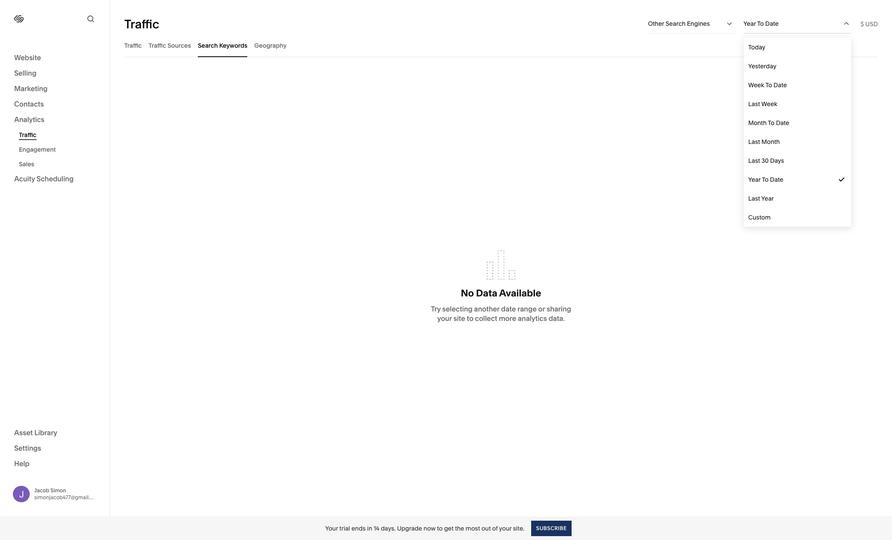 Task type: locate. For each thing, give the bounding box(es) containing it.
range
[[518, 305, 537, 314]]

month
[[749, 119, 767, 127], [762, 138, 780, 146]]

traffic inside button
[[149, 42, 166, 49]]

site
[[454, 315, 465, 323]]

traffic sources
[[149, 42, 191, 49]]

1 horizontal spatial your
[[499, 525, 512, 533]]

to
[[758, 20, 764, 28], [766, 81, 773, 89], [768, 119, 775, 127], [762, 176, 769, 184]]

to right site
[[467, 315, 474, 323]]

last up last 30 days
[[749, 138, 761, 146]]

of
[[492, 525, 498, 533]]

year
[[744, 20, 756, 28], [749, 176, 761, 184], [762, 195, 774, 203]]

traffic
[[124, 17, 159, 31], [124, 42, 142, 49], [149, 42, 166, 49], [19, 131, 36, 139]]

2 vertical spatial year
[[762, 195, 774, 203]]

analytics link
[[14, 115, 96, 125]]

1 horizontal spatial to
[[467, 315, 474, 323]]

0 horizontal spatial search
[[198, 42, 218, 49]]

in
[[367, 525, 372, 533]]

0 vertical spatial search
[[666, 20, 686, 28]]

or
[[539, 305, 545, 314]]

1 vertical spatial your
[[499, 525, 512, 533]]

last down week to date
[[749, 100, 761, 108]]

data
[[476, 288, 498, 300]]

to left get
[[437, 525, 443, 533]]

1 vertical spatial year
[[749, 176, 761, 184]]

site.
[[513, 525, 525, 533]]

year up today
[[744, 20, 756, 28]]

year inside button
[[744, 20, 756, 28]]

last for last week
[[749, 100, 761, 108]]

0 horizontal spatial your
[[438, 315, 452, 323]]

to up today
[[758, 20, 764, 28]]

subscribe button
[[532, 521, 572, 537]]

0 horizontal spatial to
[[437, 525, 443, 533]]

0 vertical spatial year to date
[[744, 20, 779, 28]]

year to date up today
[[744, 20, 779, 28]]

get
[[444, 525, 454, 533]]

last
[[749, 100, 761, 108], [749, 138, 761, 146], [749, 157, 761, 165], [749, 195, 761, 203]]

sharing
[[547, 305, 572, 314]]

subscribe
[[536, 526, 567, 532]]

traffic left traffic sources button
[[124, 42, 142, 49]]

week up month to date at top right
[[762, 100, 778, 108]]

selling link
[[14, 68, 96, 79]]

year up custom
[[762, 195, 774, 203]]

tab list
[[124, 34, 878, 57]]

days
[[771, 157, 785, 165]]

traffic link
[[19, 128, 100, 142]]

your down try
[[438, 315, 452, 323]]

0 vertical spatial week
[[749, 81, 765, 89]]

year to date down last 30 days
[[749, 176, 784, 184]]

search inside field
[[666, 20, 686, 28]]

0 vertical spatial your
[[438, 315, 452, 323]]

ends
[[352, 525, 366, 533]]

scheduling
[[37, 175, 74, 183]]

1 vertical spatial to
[[437, 525, 443, 533]]

to inside button
[[758, 20, 764, 28]]

website
[[14, 53, 41, 62]]

trial
[[340, 525, 350, 533]]

1 last from the top
[[749, 100, 761, 108]]

sales link
[[19, 157, 100, 172]]

week to date
[[749, 81, 787, 89]]

to
[[467, 315, 474, 323], [437, 525, 443, 533]]

your right of
[[499, 525, 512, 533]]

last left 30
[[749, 157, 761, 165]]

asset library link
[[14, 428, 96, 439]]

0 vertical spatial year
[[744, 20, 756, 28]]

today
[[749, 43, 766, 51]]

week
[[749, 81, 765, 89], [762, 100, 778, 108]]

3 last from the top
[[749, 157, 761, 165]]

acuity scheduling link
[[14, 174, 96, 185]]

your inside try selecting another date range or sharing your site to collect more analytics data.
[[438, 315, 452, 323]]

week down "yesterday"
[[749, 81, 765, 89]]

1 vertical spatial search
[[198, 42, 218, 49]]

search
[[666, 20, 686, 28], [198, 42, 218, 49]]

month down last week
[[749, 119, 767, 127]]

4 last from the top
[[749, 195, 761, 203]]

search inside button
[[198, 42, 218, 49]]

last 30 days
[[749, 157, 785, 165]]

$ usd
[[861, 20, 878, 28]]

year up last year
[[749, 176, 761, 184]]

most
[[466, 525, 480, 533]]

year to date
[[744, 20, 779, 28], [749, 176, 784, 184]]

available
[[499, 288, 542, 300]]

your
[[438, 315, 452, 323], [499, 525, 512, 533]]

usd
[[866, 20, 878, 28]]

simon
[[50, 488, 66, 494]]

search right other
[[666, 20, 686, 28]]

search left keywords
[[198, 42, 218, 49]]

other search engines
[[648, 20, 710, 28]]

library
[[34, 429, 57, 437]]

last week
[[749, 100, 778, 108]]

1 horizontal spatial search
[[666, 20, 686, 28]]

traffic left sources
[[149, 42, 166, 49]]

no
[[461, 288, 474, 300]]

date up today
[[766, 20, 779, 28]]

last up custom
[[749, 195, 761, 203]]

date
[[766, 20, 779, 28], [774, 81, 787, 89], [776, 119, 790, 127], [770, 176, 784, 184]]

date down "days"
[[770, 176, 784, 184]]

1 vertical spatial year to date
[[749, 176, 784, 184]]

0 vertical spatial to
[[467, 315, 474, 323]]

1 vertical spatial week
[[762, 100, 778, 108]]

help
[[14, 460, 30, 468]]

contacts
[[14, 100, 44, 108]]

2 last from the top
[[749, 138, 761, 146]]

data.
[[549, 315, 565, 323]]

month down month to date at top right
[[762, 138, 780, 146]]

30
[[762, 157, 769, 165]]

contacts link
[[14, 99, 96, 110]]

date
[[501, 305, 516, 314]]



Task type: vqa. For each thing, say whether or not it's contained in the screenshot.
Product
no



Task type: describe. For each thing, give the bounding box(es) containing it.
days.
[[381, 525, 396, 533]]

$
[[861, 20, 864, 28]]

your trial ends in 14 days. upgrade now to get the most out of your site.
[[325, 525, 525, 533]]

engagement
[[19, 146, 56, 154]]

traffic button
[[124, 34, 142, 57]]

last for last month
[[749, 138, 761, 146]]

now
[[424, 525, 436, 533]]

marketing
[[14, 84, 48, 93]]

last month
[[749, 138, 780, 146]]

asset
[[14, 429, 33, 437]]

sources
[[168, 42, 191, 49]]

search keywords
[[198, 42, 248, 49]]

acuity
[[14, 175, 35, 183]]

asset library
[[14, 429, 57, 437]]

date up last week
[[774, 81, 787, 89]]

upgrade
[[397, 525, 422, 533]]

geography button
[[254, 34, 287, 57]]

no data available
[[461, 288, 542, 300]]

marketing link
[[14, 84, 96, 94]]

another
[[474, 305, 500, 314]]

month to date
[[749, 119, 790, 127]]

last for last year
[[749, 195, 761, 203]]

1 vertical spatial month
[[762, 138, 780, 146]]

try
[[431, 305, 441, 314]]

Other Search Engines field
[[648, 14, 734, 33]]

other
[[648, 20, 665, 28]]

traffic up traffic button
[[124, 17, 159, 31]]

jacob simon simonjacob477@gmail.com
[[34, 488, 101, 501]]

jacob
[[34, 488, 49, 494]]

selecting
[[443, 305, 473, 314]]

traffic down analytics
[[19, 131, 36, 139]]

to inside try selecting another date range or sharing your site to collect more analytics data.
[[467, 315, 474, 323]]

try selecting another date range or sharing your site to collect more analytics data.
[[431, 305, 572, 323]]

analytics
[[518, 315, 547, 323]]

help link
[[14, 459, 30, 469]]

date inside button
[[766, 20, 779, 28]]

settings
[[14, 444, 41, 453]]

your
[[325, 525, 338, 533]]

out
[[482, 525, 491, 533]]

to up last month
[[768, 119, 775, 127]]

to down 30
[[762, 176, 769, 184]]

geography
[[254, 42, 287, 49]]

traffic sources button
[[149, 34, 191, 57]]

tab list containing traffic
[[124, 34, 878, 57]]

sales
[[19, 161, 34, 168]]

last year
[[749, 195, 774, 203]]

0 vertical spatial month
[[749, 119, 767, 127]]

to up last week
[[766, 81, 773, 89]]

settings link
[[14, 444, 96, 454]]

collect
[[475, 315, 498, 323]]

acuity scheduling
[[14, 175, 74, 183]]

more
[[499, 315, 517, 323]]

14
[[374, 525, 380, 533]]

yesterday
[[749, 62, 777, 70]]

analytics
[[14, 115, 44, 124]]

search keywords button
[[198, 34, 248, 57]]

year to date button
[[744, 14, 852, 33]]

date up last month
[[776, 119, 790, 127]]

engines
[[687, 20, 710, 28]]

simonjacob477@gmail.com
[[34, 495, 101, 501]]

website link
[[14, 53, 96, 63]]

year to date inside button
[[744, 20, 779, 28]]

the
[[455, 525, 464, 533]]

custom
[[749, 214, 771, 222]]

last for last 30 days
[[749, 157, 761, 165]]

keywords
[[219, 42, 248, 49]]

engagement link
[[19, 142, 100, 157]]

selling
[[14, 69, 36, 77]]



